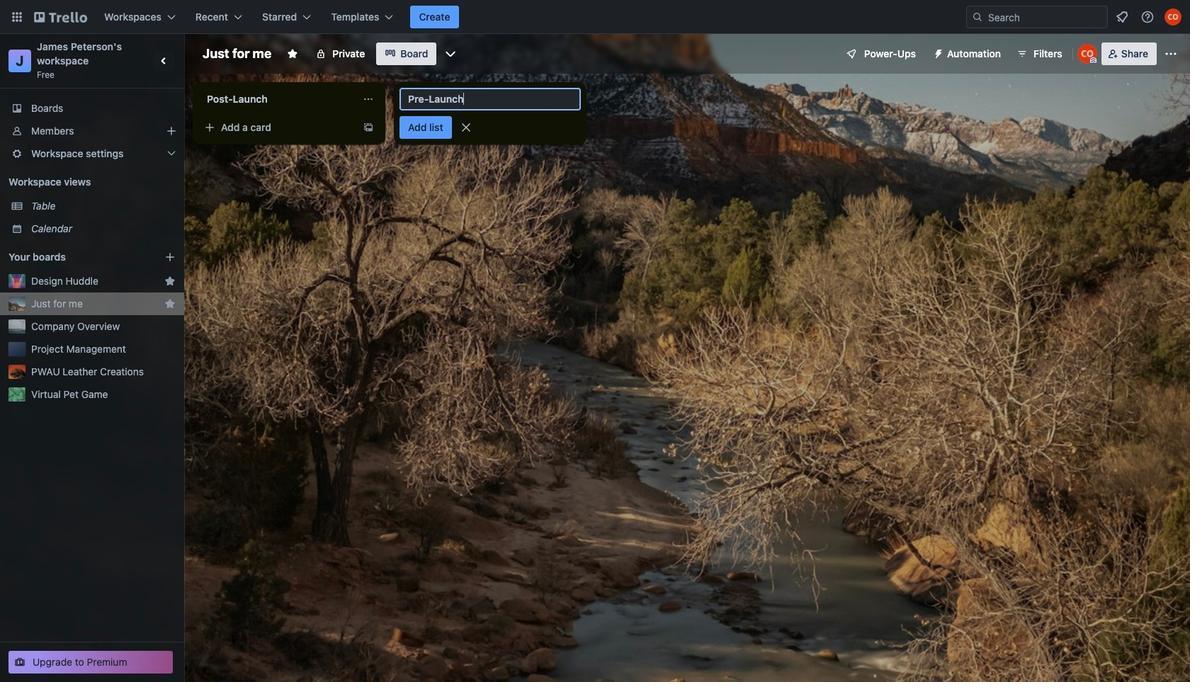 Task type: describe. For each thing, give the bounding box(es) containing it.
show menu image
[[1164, 47, 1178, 61]]

your boards with 6 items element
[[9, 249, 143, 266]]

cancel list editing image
[[459, 120, 473, 135]]

customize views image
[[444, 47, 458, 61]]

1 starred icon image from the top
[[164, 276, 176, 287]]

Enter list title… text field
[[400, 88, 581, 111]]

2 starred icon image from the top
[[164, 298, 176, 310]]

back to home image
[[34, 6, 87, 28]]

christina overa (christinaovera) image inside primary 'element'
[[1165, 9, 1182, 26]]

0 notifications image
[[1114, 9, 1131, 26]]



Task type: vqa. For each thing, say whether or not it's contained in the screenshot.
in to the left
no



Task type: locate. For each thing, give the bounding box(es) containing it.
1 horizontal spatial christina overa (christinaovera) image
[[1165, 9, 1182, 26]]

1 vertical spatial christina overa (christinaovera) image
[[1077, 44, 1097, 64]]

open information menu image
[[1141, 10, 1155, 24]]

create from template… image
[[363, 122, 374, 133]]

Search field
[[983, 7, 1107, 27]]

workspace navigation collapse icon image
[[154, 51, 174, 71]]

this member is an admin of this board. image
[[1090, 57, 1096, 64]]

0 horizontal spatial christina overa (christinaovera) image
[[1077, 44, 1097, 64]]

starred icon image
[[164, 276, 176, 287], [164, 298, 176, 310]]

add board image
[[164, 251, 176, 263]]

0 vertical spatial christina overa (christinaovera) image
[[1165, 9, 1182, 26]]

primary element
[[0, 0, 1190, 34]]

sm image
[[927, 43, 947, 62]]

star or unstar board image
[[287, 48, 298, 60]]

None text field
[[198, 88, 357, 111]]

1 vertical spatial starred icon image
[[164, 298, 176, 310]]

search image
[[972, 11, 983, 23]]

Board name text field
[[196, 43, 279, 65]]

christina overa (christinaovera) image down search field
[[1077, 44, 1097, 64]]

christina overa (christinaovera) image right open information menu image
[[1165, 9, 1182, 26]]

christina overa (christinaovera) image
[[1165, 9, 1182, 26], [1077, 44, 1097, 64]]

0 vertical spatial starred icon image
[[164, 276, 176, 287]]



